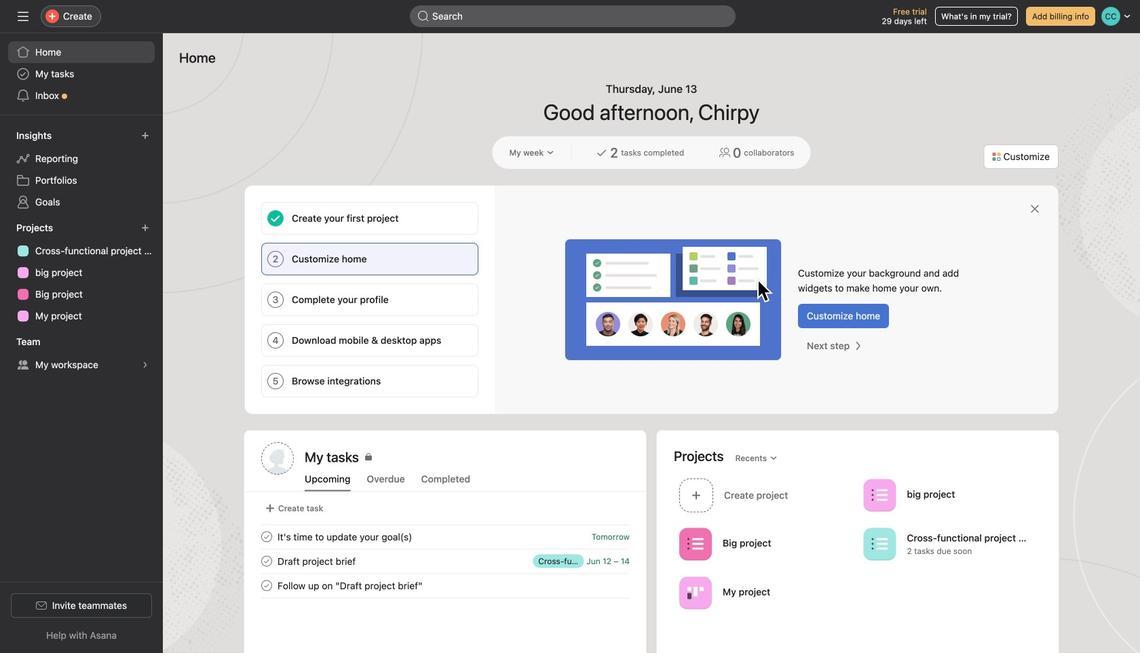 Task type: describe. For each thing, give the bounding box(es) containing it.
isinverse image
[[418, 11, 429, 22]]

add profile photo image
[[261, 443, 294, 475]]

see details, my workspace image
[[141, 361, 149, 369]]

2 mark complete image from the top
[[259, 554, 275, 570]]

projects element
[[0, 216, 163, 330]]

mark complete image
[[259, 578, 275, 594]]

new insights image
[[141, 132, 149, 140]]

insights element
[[0, 124, 163, 216]]

global element
[[0, 33, 163, 115]]

teams element
[[0, 330, 163, 379]]

1 list image from the top
[[872, 488, 888, 504]]

1 mark complete image from the top
[[259, 529, 275, 546]]



Task type: vqa. For each thing, say whether or not it's contained in the screenshot.
New insights icon
yes



Task type: locate. For each thing, give the bounding box(es) containing it.
0 vertical spatial mark complete checkbox
[[259, 529, 275, 546]]

1 vertical spatial list image
[[872, 537, 888, 553]]

0 vertical spatial mark complete image
[[259, 529, 275, 546]]

Mark complete checkbox
[[259, 529, 275, 546], [259, 554, 275, 570]]

list image
[[872, 488, 888, 504], [872, 537, 888, 553]]

list item
[[674, 475, 859, 517], [245, 525, 646, 550], [245, 550, 646, 574]]

close image
[[1030, 204, 1041, 215]]

1 mark complete checkbox from the top
[[259, 529, 275, 546]]

list box
[[410, 5, 736, 27]]

hide sidebar image
[[18, 11, 29, 22]]

1 vertical spatial mark complete image
[[259, 554, 275, 570]]

new project or portfolio image
[[141, 224, 149, 232]]

1 vertical spatial mark complete checkbox
[[259, 554, 275, 570]]

list image
[[688, 537, 704, 553]]

Mark complete checkbox
[[259, 578, 275, 594]]

mark complete image
[[259, 529, 275, 546], [259, 554, 275, 570]]

2 mark complete checkbox from the top
[[259, 554, 275, 570]]

0 vertical spatial list image
[[872, 488, 888, 504]]

2 list image from the top
[[872, 537, 888, 553]]

board image
[[688, 586, 704, 602]]



